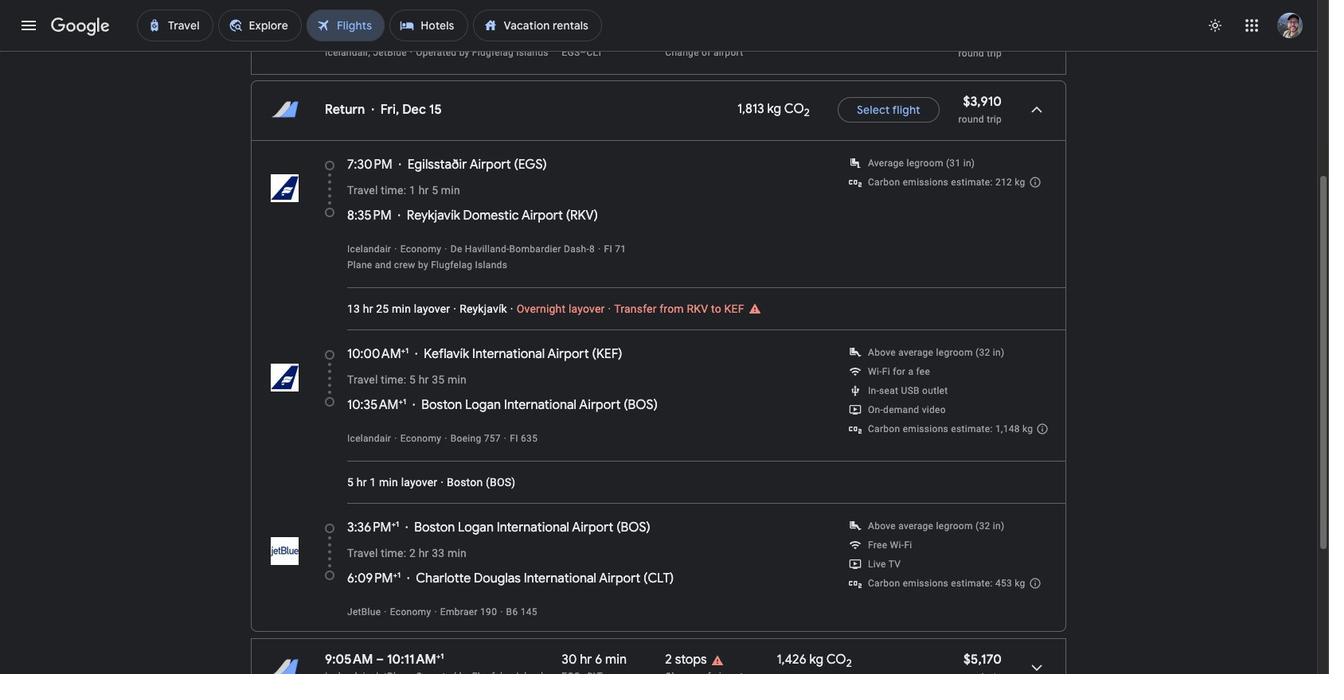Task type: vqa. For each thing, say whether or not it's contained in the screenshot.
1 inside the 10:35 AM + 1
yes



Task type: describe. For each thing, give the bounding box(es) containing it.
time: for 6:09 pm
[[381, 547, 407, 560]]

$5,170
[[964, 652, 1002, 668]]

9:05 am
[[325, 652, 373, 668]]

13
[[347, 303, 360, 315]]

bos for 10:35 am
[[628, 398, 654, 413]]

usb
[[901, 386, 920, 397]]

3:36 pm + 1
[[347, 519, 399, 536]]

0 vertical spatial fi
[[883, 366, 891, 378]]

4
[[592, 28, 599, 44]]

7:30 pm
[[347, 157, 393, 173]]

0 vertical spatial flugfelag
[[472, 47, 514, 58]]

layover (1 of 2) is a 16 hr 50 min overnight layover in reykjavík. transfer here from reykjavík domestic airport to keflavík international airport. layover (2 of 2) is a 5 hr 1 min layover at boston logan international airport in boston. element
[[666, 46, 769, 59]]

– inside 31 hr 4 min egs – clt
[[580, 47, 587, 58]]

flight
[[893, 103, 921, 117]]

bombardier
[[510, 244, 561, 255]]

10:35 am + 1
[[347, 397, 406, 413]]

min right the 6
[[606, 652, 627, 668]]

return
[[325, 102, 365, 118]]

boston logan international airport ( bos ) for 10:35 am
[[422, 398, 658, 413]]

hr right 13
[[363, 303, 373, 315]]

 image up keflavík
[[454, 303, 457, 315]]

travel time: 1 hr 5 min
[[347, 184, 460, 197]]

de havilland-bombardier dash-8
[[451, 244, 595, 255]]

1,426 kg co 2
[[777, 652, 852, 671]]

2 horizontal spatial 5
[[432, 184, 438, 197]]

0 vertical spatial jetblue
[[373, 47, 407, 58]]

4:05 pm – 6:09 pm + 1
[[325, 27, 442, 44]]

economy for boston
[[400, 433, 442, 445]]

min right 35
[[448, 374, 467, 386]]

flight details. leaves egilsstaðir airport at 4:05 pm on friday, december 15 and arrives at charlotte douglas international airport at 6:09 pm on saturday, december 16. image
[[1018, 25, 1056, 63]]

5170 US dollars text field
[[964, 652, 1002, 668]]

airport
[[714, 47, 744, 58]]

operated by flugfelag islands
[[416, 47, 549, 58]]

0 vertical spatial  image
[[410, 47, 413, 58]]

31 hr 4 min egs – clt
[[562, 28, 624, 58]]

30 hr 6 min
[[562, 652, 627, 668]]

carbon emissions estimate: 453 kilograms element
[[868, 578, 1026, 590]]

25
[[376, 303, 389, 315]]

icelandair for 10:35 am
[[347, 433, 391, 445]]

33
[[432, 547, 445, 560]]

time: for 8:35 pm
[[381, 184, 407, 197]]

demand
[[884, 405, 920, 416]]

Arrival time: 10:11 AM on  Saturday, December 16. text field
[[387, 652, 444, 668]]

1 inside "9:05 am – 10:11 am + 1"
[[441, 652, 444, 662]]

fi for international
[[510, 433, 518, 445]]

757
[[484, 433, 501, 445]]

on-
[[868, 405, 884, 416]]

international down "overnight" on the top left of page
[[473, 347, 545, 362]]

embraer
[[440, 607, 478, 618]]

carbon for carbon emissions estimate: 1,148 kg
[[868, 424, 901, 435]]

reykjavík for reykjavík
[[460, 303, 507, 315]]

dec
[[402, 102, 426, 118]]

a
[[909, 366, 914, 378]]

fri, dec 15
[[381, 102, 442, 118]]

hr left '33'
[[419, 547, 429, 560]]

kg for carbon emissions estimate: 453 kg
[[1015, 578, 1026, 590]]

economy for reykjavík
[[400, 244, 442, 255]]

travel for 3:36 pm
[[347, 547, 378, 560]]

(32 for charlotte douglas international airport ( clt )
[[976, 521, 991, 532]]

kef for to
[[725, 303, 745, 315]]

3910 US dollars text field
[[964, 94, 1002, 110]]

leaves egilsstaðir airport at 4:05 pm on friday, december 15 and arrives at charlotte douglas international airport at 6:09 pm on saturday, december 16. element
[[325, 27, 442, 44]]

635
[[521, 433, 538, 445]]

total duration 31 hr 4 min. element
[[562, 28, 666, 46]]

1 round from the top
[[959, 48, 985, 59]]

reykjavík for reykjavík domestic airport ( rkv )
[[407, 208, 460, 224]]

boston for 10:35 am
[[422, 398, 462, 413]]

plane and crew by flugfelag islands
[[347, 260, 508, 271]]

overnight layover
[[517, 303, 605, 315]]

select flight
[[857, 103, 921, 117]]

+ for 6:09 pm
[[393, 570, 398, 581]]

emissions for carbon emissions estimate: 212 kg
[[903, 177, 949, 188]]

10:11 am
[[387, 652, 436, 668]]

4:05 pm
[[325, 28, 373, 44]]

boeing 757
[[451, 433, 501, 445]]

min inside 31 hr 4 min egs – clt
[[602, 28, 624, 44]]

international for 3:36 pm
[[497, 520, 570, 536]]

0 horizontal spatial egs
[[518, 157, 543, 173]]

1,813
[[738, 102, 765, 117]]

above for boston logan international airport ( bos )
[[868, 347, 896, 359]]

1 horizontal spatial rkv
[[687, 303, 709, 315]]

average for charlotte douglas international airport ( clt )
[[899, 521, 934, 532]]

13 hr 25 min layover
[[347, 303, 450, 315]]

35
[[432, 374, 445, 386]]

layover right "overnight" on the top left of page
[[569, 303, 605, 315]]

travel for 7:30 pm
[[347, 184, 378, 197]]

fi 71
[[604, 244, 626, 255]]

1,426
[[777, 652, 807, 668]]

 image right 757
[[504, 433, 507, 445]]

average
[[868, 158, 904, 169]]

0 vertical spatial by
[[459, 47, 470, 58]]

trip inside $3,910 round trip
[[987, 114, 1002, 125]]

wi-fi for a fee
[[868, 366, 931, 378]]

live tv
[[868, 559, 901, 570]]

8:35 pm
[[347, 208, 392, 224]]

145
[[521, 607, 538, 618]]

1 vertical spatial jetblue
[[347, 607, 381, 618]]

b6 145
[[506, 607, 538, 618]]

international for 6:09 pm
[[524, 571, 597, 587]]

(31
[[946, 158, 961, 169]]

1 vertical spatial flugfelag
[[431, 260, 473, 271]]

douglas
[[474, 571, 521, 587]]

carbon emissions estimate: 212 kg
[[868, 177, 1026, 188]]

1 for 6:09 pm
[[398, 570, 401, 581]]

in-seat usb outlet
[[868, 386, 948, 397]]

boeing
[[451, 433, 482, 445]]

select
[[857, 103, 890, 117]]

travel time: 5 hr 35 min
[[347, 374, 467, 386]]

keflavík
[[424, 347, 469, 362]]

fi for airport
[[604, 244, 613, 255]]

 image left boston ( bos )
[[441, 476, 444, 489]]

icelandair,
[[325, 47, 371, 58]]

10:35 am
[[347, 398, 399, 413]]

stops
[[675, 652, 707, 668]]

6
[[595, 652, 602, 668]]

above for charlotte douglas international airport ( clt )
[[868, 521, 896, 532]]

10:00 am
[[347, 347, 401, 362]]

fee
[[917, 366, 931, 378]]

hr inside 31 hr 4 min egs – clt
[[577, 28, 589, 44]]

on-demand video
[[868, 405, 946, 416]]

layover for reykjavík
[[414, 303, 450, 315]]

outlet
[[923, 386, 948, 397]]

+ for 10:35 am
[[399, 397, 403, 407]]

legroom for boston logan international airport ( bos )
[[937, 521, 973, 532]]

main menu image
[[19, 16, 38, 35]]

hr up '3:36 pm' on the left
[[357, 476, 367, 489]]

1 for 3:36 pm
[[396, 519, 399, 530]]

1 vertical spatial arrival time: 6:09 pm on  saturday, december 16. text field
[[347, 570, 401, 587]]

boston for 3:36 pm
[[414, 520, 455, 536]]

min down egilsstaðir
[[441, 184, 460, 197]]

average legroom (31 in)
[[868, 158, 975, 169]]

from
[[660, 303, 684, 315]]

carbon emissions estimate: 1,148 kg
[[868, 424, 1034, 435]]

de
[[451, 244, 463, 255]]

1 vertical spatial 5
[[409, 374, 416, 386]]

Arrival time: 8:35 PM. text field
[[347, 208, 392, 224]]

min right '33'
[[448, 547, 467, 560]]

in) for boston logan international airport ( bos )
[[993, 521, 1005, 532]]

1 vertical spatial fi
[[905, 540, 913, 551]]

average for boston logan international airport ( bos )
[[899, 347, 934, 359]]

carbon emissions estimate: 453 kg
[[868, 578, 1026, 590]]

logan for 10:35 am
[[465, 398, 501, 413]]

fri,
[[381, 102, 399, 118]]

2 vertical spatial 5
[[347, 476, 354, 489]]

$3,910 round trip
[[959, 94, 1002, 125]]

– for 6:09 pm
[[376, 28, 384, 44]]

egilsstaðir airport ( egs )
[[408, 157, 547, 173]]

embraer 190
[[440, 607, 497, 618]]

5 hr 1 min layover
[[347, 476, 438, 489]]



Task type: locate. For each thing, give the bounding box(es) containing it.
71
[[615, 244, 626, 255]]

transfer from rkv to kef
[[615, 303, 745, 315]]

trip
[[987, 48, 1002, 59], [987, 114, 1002, 125]]

31
[[562, 28, 574, 44]]

emissions for carbon emissions estimate: 1,148 kg
[[903, 424, 949, 435]]

clt inside 31 hr 4 min egs – clt
[[587, 47, 603, 58]]

flight details. leaves egilsstaðir airport at 9:05 am on friday, december 15 and arrives at charlotte douglas international airport at 10:11 am on saturday, december 16. image
[[1018, 649, 1056, 675]]

hr inside total duration 30 hr 6 min. element
[[580, 652, 592, 668]]

1 horizontal spatial kef
[[725, 303, 745, 315]]

international
[[473, 347, 545, 362], [504, 398, 577, 413], [497, 520, 570, 536], [524, 571, 597, 587]]

reykjavík
[[407, 208, 460, 224], [460, 303, 507, 315]]

free
[[868, 540, 888, 551]]

hr left 4
[[577, 28, 589, 44]]

1 vertical spatial egs
[[518, 157, 543, 173]]

6:09 pm + 1
[[347, 570, 401, 587]]

boston up '33'
[[414, 520, 455, 536]]

0 horizontal spatial fi
[[510, 433, 518, 445]]

international up 635
[[504, 398, 577, 413]]

1 down travel time: 5 hr 35 min
[[403, 397, 406, 407]]

(32
[[976, 347, 991, 359], [976, 521, 991, 532]]

1 vertical spatial bos
[[490, 476, 512, 489]]

1 vertical spatial boston
[[447, 476, 483, 489]]

– inside "9:05 am – 10:11 am + 1"
[[376, 652, 384, 668]]

arrival time: 6:09 pm on  saturday, december 16. text field down travel time: 2 hr 33 min
[[347, 570, 401, 587]]

above up free
[[868, 521, 896, 532]]

by
[[459, 47, 470, 58], [418, 260, 429, 271]]

2 emissions from the top
[[903, 424, 949, 435]]

1 above average legroom (32 in) from the top
[[868, 347, 1005, 359]]

0 horizontal spatial 5
[[347, 476, 354, 489]]

2 inside 1,426 kg co 2
[[847, 657, 852, 671]]

1 down egilsstaðir
[[409, 184, 416, 197]]

+ up operated in the top left of the page
[[434, 27, 438, 37]]

1 horizontal spatial islands
[[516, 47, 549, 58]]

plane
[[347, 260, 372, 271]]

boston logan international airport ( bos ) up charlotte douglas international airport ( clt )
[[414, 520, 651, 536]]

 image left operated in the top left of the page
[[410, 47, 413, 58]]

carbon down live tv
[[868, 578, 901, 590]]

round trip
[[959, 48, 1002, 59]]

carbon emissions estimate: 1,148 kilograms element
[[868, 424, 1034, 435]]

boston ( bos )
[[447, 476, 516, 489]]

above average legroom (32 in)
[[868, 347, 1005, 359], [868, 521, 1005, 532]]

travel
[[347, 184, 378, 197], [347, 374, 378, 386], [347, 547, 378, 560]]

1 vertical spatial kef
[[596, 347, 618, 362]]

1 vertical spatial above
[[868, 521, 896, 532]]

co for 1,426
[[827, 652, 847, 668]]

logan down boston ( bos )
[[458, 520, 494, 536]]

egs
[[562, 47, 580, 58], [518, 157, 543, 173]]

icelandair down the 10:35 am
[[347, 433, 391, 445]]

layover for boston
[[401, 476, 438, 489]]

2 icelandair from the top
[[347, 433, 391, 445]]

0 vertical spatial egs
[[562, 47, 580, 58]]

boston logan international airport ( bos ) up 635
[[422, 398, 658, 413]]

9:05 am – 10:11 am + 1
[[325, 652, 444, 668]]

0 vertical spatial logan
[[465, 398, 501, 413]]

0 vertical spatial icelandair
[[347, 244, 391, 255]]

bos
[[628, 398, 654, 413], [490, 476, 512, 489], [621, 520, 647, 536]]

travel time: 2 hr 33 min
[[347, 547, 467, 560]]

5 left 35
[[409, 374, 416, 386]]

2 left stops
[[666, 652, 672, 668]]

2 right 1,813
[[804, 106, 810, 120]]

+ inside 3:36 pm + 1
[[392, 519, 396, 530]]

carbon down average
[[868, 177, 901, 188]]

in-
[[868, 386, 880, 397]]

0 horizontal spatial by
[[418, 260, 429, 271]]

0 vertical spatial estimate:
[[952, 177, 993, 188]]

charlotte douglas international airport ( clt )
[[416, 571, 674, 587]]

to
[[711, 303, 722, 315]]

1,148
[[996, 424, 1020, 435]]

+ inside "9:05 am – 10:11 am + 1"
[[436, 652, 441, 662]]

1 trip from the top
[[987, 48, 1002, 59]]

legroom up carbon emissions estimate: 453 kg
[[937, 521, 973, 532]]

above up wi-fi for a fee
[[868, 347, 896, 359]]

1 time: from the top
[[381, 184, 407, 197]]

2 average from the top
[[899, 521, 934, 532]]

0 vertical spatial (32
[[976, 347, 991, 359]]

kef down transfer
[[596, 347, 618, 362]]

estimate: left the '453'
[[952, 578, 993, 590]]

1 for 10:35 am
[[403, 397, 406, 407]]

above average legroom (32 in) for charlotte douglas international airport ( clt )
[[868, 521, 1005, 532]]

Departure time: 3:36 PM on  Saturday, December 16. text field
[[347, 519, 399, 536]]

1 inside 10:35 am + 1
[[403, 397, 406, 407]]

overnight
[[517, 303, 566, 315]]

co inside 1,813 kg co 2
[[785, 102, 804, 117]]

hr
[[577, 28, 589, 44], [419, 184, 429, 197], [363, 303, 373, 315], [419, 374, 429, 386], [357, 476, 367, 489], [419, 547, 429, 560], [580, 652, 592, 668]]

icelandair
[[347, 244, 391, 255], [347, 433, 391, 445]]

190
[[480, 607, 497, 618]]

2 trip from the top
[[987, 114, 1002, 125]]

1 vertical spatial carbon
[[868, 424, 901, 435]]

1 horizontal spatial co
[[827, 652, 847, 668]]

egs inside 31 hr 4 min egs – clt
[[562, 47, 580, 58]]

carbon down on- on the right bottom of the page
[[868, 424, 901, 435]]

2 vertical spatial legroom
[[937, 521, 973, 532]]

2 time: from the top
[[381, 374, 407, 386]]

reykjavík down travel time: 1 hr 5 min
[[407, 208, 460, 224]]

carbon for carbon emissions estimate: 453 kg
[[868, 578, 901, 590]]

1 inside 6:09 pm + 1
[[398, 570, 401, 581]]

kg inside 1,426 kg co 2
[[810, 652, 824, 668]]

1 for travel
[[409, 184, 416, 197]]

2 vertical spatial estimate:
[[952, 578, 993, 590]]

2 vertical spatial –
[[376, 652, 384, 668]]

2 vertical spatial in)
[[993, 521, 1005, 532]]

6:09 pm
[[387, 28, 434, 44], [347, 571, 393, 587]]

fi 635
[[510, 433, 538, 445]]

wi- up tv on the bottom right of page
[[890, 540, 905, 551]]

min right 25
[[392, 303, 411, 315]]

Arrival time: 6:09 PM on  Saturday, December 16. text field
[[387, 27, 442, 44], [347, 570, 401, 587]]

min up 3:36 pm + 1
[[379, 476, 398, 489]]

icelandair for 8:35 pm
[[347, 244, 391, 255]]

carbon emissions estimate: 212 kilograms element
[[868, 177, 1026, 188]]

1 for 5
[[370, 476, 376, 489]]

emissions
[[903, 177, 949, 188], [903, 424, 949, 435], [903, 578, 949, 590]]

0 horizontal spatial fi
[[883, 366, 891, 378]]

boston logan international airport ( bos ) for 3:36 pm
[[414, 520, 651, 536]]

1 inside 10:00 am + 1
[[406, 346, 409, 356]]

kg for carbon emissions estimate: 212 kg
[[1015, 177, 1026, 188]]

0 vertical spatial emissions
[[903, 177, 949, 188]]

6:09 pm inside 4:05 pm – 6:09 pm + 1
[[387, 28, 434, 44]]

+ down travel time: 5 hr 35 min
[[399, 397, 403, 407]]

2 inside 1,813 kg co 2
[[804, 106, 810, 120]]

1 average from the top
[[899, 347, 934, 359]]

0 vertical spatial islands
[[516, 47, 549, 58]]

free wi-fi
[[868, 540, 913, 551]]

+ inside 10:35 am + 1
[[399, 397, 403, 407]]

co for 1,813
[[785, 102, 804, 117]]

0 vertical spatial carbon
[[868, 177, 901, 188]]

fi
[[604, 244, 613, 255], [510, 433, 518, 445]]

2 carbon from the top
[[868, 424, 901, 435]]

boston
[[422, 398, 462, 413], [447, 476, 483, 489], [414, 520, 455, 536]]

logan for 3:36 pm
[[458, 520, 494, 536]]

layover left boston ( bos )
[[401, 476, 438, 489]]

1 vertical spatial estimate:
[[952, 424, 993, 435]]

0 horizontal spatial islands
[[475, 260, 508, 271]]

2 stops flight. element
[[666, 652, 707, 671]]

wi-
[[868, 366, 883, 378], [890, 540, 905, 551]]

10:00 am + 1
[[347, 346, 409, 362]]

1 vertical spatial co
[[827, 652, 847, 668]]

Arrival time: 10:35 AM on  Saturday, December 16. text field
[[347, 397, 406, 413]]

1 vertical spatial economy
[[400, 433, 442, 445]]

1 vertical spatial average
[[899, 521, 934, 532]]

– inside 4:05 pm – 6:09 pm + 1
[[376, 28, 384, 44]]

trip down $3,910
[[987, 114, 1002, 125]]

0 vertical spatial 6:09 pm
[[387, 28, 434, 44]]

3 carbon from the top
[[868, 578, 901, 590]]

1 vertical spatial clt
[[648, 571, 670, 587]]

0 vertical spatial boston logan international airport ( bos )
[[422, 398, 658, 413]]

0 horizontal spatial kef
[[596, 347, 618, 362]]

5 down egilsstaðir
[[432, 184, 438, 197]]

dash-
[[564, 244, 590, 255]]

arrival time: 6:09 pm on  saturday, december 16. text field up operated in the top left of the page
[[387, 27, 442, 44]]

flugfelag right operated in the top left of the page
[[472, 47, 514, 58]]

1 up operated in the top left of the page
[[438, 27, 442, 37]]

0 vertical spatial in)
[[964, 158, 975, 169]]

crew
[[394, 260, 416, 271]]

0 vertical spatial legroom
[[907, 158, 944, 169]]

0 vertical spatial –
[[376, 28, 384, 44]]

layover (1 of 2) is a 6 hr 50 min layover in reykjavík. transfer here from reykjavík domestic airport to keflavík international airport. layover (2 of 2) is a 13 hr 45 min overnight layover at boston logan international airport in boston. element
[[666, 671, 769, 675]]

kg right the 1,426
[[810, 652, 824, 668]]

+ up travel time: 5 hr 35 min
[[401, 346, 406, 356]]

0 vertical spatial travel
[[347, 184, 378, 197]]

0 vertical spatial economy
[[400, 244, 442, 255]]

travel up the 10:35 am
[[347, 374, 378, 386]]

kg inside 1,813 kg co 2
[[768, 102, 782, 117]]

0 horizontal spatial co
[[785, 102, 804, 117]]

+ down travel time: 2 hr 33 min
[[393, 570, 398, 581]]

average
[[899, 347, 934, 359], [899, 521, 934, 532]]

0 horizontal spatial  image
[[410, 47, 413, 58]]

time: up the arrival time: 10:35 am on  saturday, december 16. "text box"
[[381, 374, 407, 386]]

hr left 35
[[419, 374, 429, 386]]

travel down '3:36 pm' on the left
[[347, 547, 378, 560]]

 image left "overnight" on the top left of page
[[511, 303, 514, 315]]

average up a
[[899, 347, 934, 359]]

1 vertical spatial logan
[[458, 520, 494, 536]]

1 horizontal spatial egs
[[562, 47, 580, 58]]

travel up 8:35 pm text box
[[347, 184, 378, 197]]

legroom for keflavík international airport ( kef )
[[937, 347, 973, 359]]

Departure time: 9:05 AM. text field
[[325, 652, 373, 668]]

0 vertical spatial boston
[[422, 398, 462, 413]]

1 vertical spatial islands
[[475, 260, 508, 271]]

video
[[922, 405, 946, 416]]

2 travel from the top
[[347, 374, 378, 386]]

international for 10:35 am
[[504, 398, 577, 413]]

rkv up dash-
[[570, 208, 594, 224]]

1 right "10:11 am"
[[441, 652, 444, 662]]

kef for (
[[596, 347, 618, 362]]

of
[[702, 47, 711, 58]]

international up charlotte douglas international airport ( clt )
[[497, 520, 570, 536]]

transfer
[[615, 303, 657, 315]]

islands left 31 hr 4 min egs – clt
[[516, 47, 549, 58]]

+ inside 6:09 pm + 1
[[393, 570, 398, 581]]

travel for 10:00 am
[[347, 374, 378, 386]]

icelandair, jetblue
[[325, 47, 407, 58]]

estimate: down (31
[[952, 177, 993, 188]]

1 above from the top
[[868, 347, 896, 359]]

2 (32 from the top
[[976, 521, 991, 532]]

(32 for boston logan international airport ( bos )
[[976, 347, 991, 359]]

0 vertical spatial time:
[[381, 184, 407, 197]]

2 estimate: from the top
[[952, 424, 993, 435]]

6:09 pm inside 6:09 pm + 1
[[347, 571, 393, 587]]

co right the 1,426
[[827, 652, 847, 668]]

0 vertical spatial trip
[[987, 48, 1002, 59]]

1 horizontal spatial fi
[[604, 244, 613, 255]]

layover down plane and crew by flugfelag islands
[[414, 303, 450, 315]]

time: up 6:09 pm + 1
[[381, 547, 407, 560]]

round inside $3,910 round trip
[[959, 114, 985, 125]]

1 vertical spatial legroom
[[937, 347, 973, 359]]

wi- up in-
[[868, 366, 883, 378]]

5 up '3:36 pm' on the left
[[347, 476, 354, 489]]

0 vertical spatial average
[[899, 347, 934, 359]]

estimate: for 1,148
[[952, 424, 993, 435]]

time: for 10:35 am
[[381, 374, 407, 386]]

egs up the reykjavík domestic airport ( rkv )
[[518, 157, 543, 173]]

1 vertical spatial boston logan international airport ( bos )
[[414, 520, 651, 536]]

1 vertical spatial by
[[418, 260, 429, 271]]

Departure time: 7:30 PM. text field
[[347, 157, 393, 173]]

round up 3910 us dollars 'text box'
[[959, 48, 985, 59]]

min
[[602, 28, 624, 44], [441, 184, 460, 197], [392, 303, 411, 315], [448, 374, 467, 386], [379, 476, 398, 489], [448, 547, 467, 560], [606, 652, 627, 668]]

hr left the 6
[[580, 652, 592, 668]]

1 carbon from the top
[[868, 177, 901, 188]]

1 vertical spatial above average legroom (32 in)
[[868, 521, 1005, 532]]

1 for 10:00 am
[[406, 346, 409, 356]]

change of airport
[[666, 47, 744, 58]]

2 vertical spatial economy
[[390, 607, 431, 618]]

average up free wi-fi
[[899, 521, 934, 532]]

0 vertical spatial bos
[[628, 398, 654, 413]]

+ up travel time: 2 hr 33 min
[[392, 519, 396, 530]]

2 right the 1,426
[[847, 657, 852, 671]]

estimate: left 1,148
[[952, 424, 993, 435]]

1 vertical spatial time:
[[381, 374, 407, 386]]

tv
[[889, 559, 901, 570]]

trip left flight details. leaves egilsstaðir airport at 4:05 pm on friday, december 15 and arrives at charlotte douglas international airport at 6:09 pm on saturday, december 16. image
[[987, 48, 1002, 59]]

kg right 212 at the top of the page
[[1015, 177, 1026, 188]]

 image left transfer
[[608, 301, 611, 317]]

3 emissions from the top
[[903, 578, 949, 590]]

2 vertical spatial bos
[[621, 520, 647, 536]]

2 above average legroom (32 in) from the top
[[868, 521, 1005, 532]]

seat
[[880, 386, 899, 397]]

kg
[[768, 102, 782, 117], [1015, 177, 1026, 188], [1023, 424, 1034, 435], [1015, 578, 1026, 590], [810, 652, 824, 668]]

1 up travel time: 5 hr 35 min
[[406, 346, 409, 356]]

1 vertical spatial emissions
[[903, 424, 949, 435]]

0 vertical spatial arrival time: 6:09 pm on  saturday, december 16. text field
[[387, 27, 442, 44]]

– up icelandair, jetblue
[[376, 28, 384, 44]]

round
[[959, 48, 985, 59], [959, 114, 985, 125]]

+ for 10:00 am
[[401, 346, 406, 356]]

2 round from the top
[[959, 114, 985, 125]]

1 (32 from the top
[[976, 347, 991, 359]]

economy left boeing
[[400, 433, 442, 445]]

economy for charlotte
[[390, 607, 431, 618]]

change appearance image
[[1197, 6, 1235, 45]]

$3,910
[[964, 94, 1002, 110]]

+ inside 4:05 pm – 6:09 pm + 1
[[434, 27, 438, 37]]

1 estimate: from the top
[[952, 177, 993, 188]]

airport
[[470, 157, 511, 173], [522, 208, 563, 224], [548, 347, 589, 362], [579, 398, 621, 413], [572, 520, 614, 536], [599, 571, 641, 587]]

+ down embraer
[[436, 652, 441, 662]]

time: down 7:30 pm
[[381, 184, 407, 197]]

fi left 635
[[510, 433, 518, 445]]

0 vertical spatial co
[[785, 102, 804, 117]]

in) for keflavík international airport ( kef )
[[993, 347, 1005, 359]]

0 vertical spatial reykjavík
[[407, 208, 460, 224]]

reykjavík left "overnight" on the top left of page
[[460, 303, 507, 315]]

1,813 kg co 2
[[738, 102, 810, 120]]

2 left '33'
[[409, 547, 416, 560]]

co inside 1,426 kg co 2
[[827, 652, 847, 668]]

2 vertical spatial emissions
[[903, 578, 949, 590]]

1 horizontal spatial 5
[[409, 374, 416, 386]]

boston down boeing
[[447, 476, 483, 489]]

b6
[[506, 607, 518, 618]]

logan up the boeing 757
[[465, 398, 501, 413]]

live
[[868, 559, 886, 570]]

0 horizontal spatial wi-
[[868, 366, 883, 378]]

0 vertical spatial rkv
[[570, 208, 594, 224]]

fi left for on the bottom of page
[[883, 366, 891, 378]]

212
[[996, 177, 1013, 188]]

5
[[432, 184, 438, 197], [409, 374, 416, 386], [347, 476, 354, 489]]

1 icelandair from the top
[[347, 244, 391, 255]]

1 horizontal spatial wi-
[[890, 540, 905, 551]]

jetblue
[[373, 47, 407, 58], [347, 607, 381, 618]]

0 vertical spatial above
[[868, 347, 896, 359]]

1 horizontal spatial clt
[[648, 571, 670, 587]]

estimate: for 453
[[952, 578, 993, 590]]

0 vertical spatial above average legroom (32 in)
[[868, 347, 1005, 359]]

in) up 1,148
[[993, 347, 1005, 359]]

egs down 31
[[562, 47, 580, 58]]

453
[[996, 578, 1013, 590]]

kg for carbon emissions estimate: 1,148 kg
[[1023, 424, 1034, 435]]

estimate: for 212
[[952, 177, 993, 188]]

1 inside 4:05 pm – 6:09 pm + 1
[[438, 27, 442, 37]]

1 vertical spatial –
[[580, 47, 587, 58]]

0 vertical spatial 5
[[432, 184, 438, 197]]

carbon for carbon emissions estimate: 212 kg
[[868, 177, 901, 188]]

Departure time: 10:00 AM on  Saturday, December 16. text field
[[347, 346, 409, 362]]

2
[[804, 106, 810, 120], [409, 547, 416, 560], [666, 652, 672, 668], [847, 657, 852, 671]]

 image
[[410, 47, 413, 58], [608, 301, 611, 317]]

3 time: from the top
[[381, 547, 407, 560]]

logan
[[465, 398, 501, 413], [458, 520, 494, 536]]

boston logan international airport ( bos )
[[422, 398, 658, 413], [414, 520, 651, 536]]

kg right 1,148
[[1023, 424, 1034, 435]]

total duration 30 hr 6 min. element
[[562, 652, 666, 671]]

leaves egilsstaðir airport at 9:05 am on friday, december 15 and arrives at charlotte douglas international airport at 10:11 am on saturday, december 16. element
[[325, 652, 444, 668]]

– for 10:11 am
[[376, 652, 384, 668]]

change
[[666, 47, 699, 58]]

fi right free
[[905, 540, 913, 551]]

0 horizontal spatial rkv
[[570, 208, 594, 224]]

2 stops
[[666, 652, 707, 668]]

charlotte
[[416, 571, 471, 587]]

1 vertical spatial (32
[[976, 521, 991, 532]]

1 emissions from the top
[[903, 177, 949, 188]]

1 vertical spatial wi-
[[890, 540, 905, 551]]

round down 3910 us dollars 'text box'
[[959, 114, 985, 125]]

0 vertical spatial kef
[[725, 303, 745, 315]]

above average legroom (32 in) for boston logan international airport ( bos )
[[868, 347, 1005, 359]]

by right operated in the top left of the page
[[459, 47, 470, 58]]

6:09 pm down travel time: 2 hr 33 min
[[347, 571, 393, 587]]

Departure time: 4:05 PM. text field
[[325, 28, 373, 44]]

 image
[[454, 303, 457, 315], [511, 303, 514, 315], [504, 433, 507, 445], [441, 476, 444, 489]]

0 horizontal spatial clt
[[587, 47, 603, 58]]

1 horizontal spatial  image
[[608, 301, 611, 317]]

1 vertical spatial travel
[[347, 374, 378, 386]]

2 vertical spatial travel
[[347, 547, 378, 560]]

1 inside 3:36 pm + 1
[[396, 519, 399, 530]]

+ for 3:36 pm
[[392, 519, 396, 530]]

min right 4
[[602, 28, 624, 44]]

co right 1,813
[[785, 102, 804, 117]]

fi
[[883, 366, 891, 378], [905, 540, 913, 551]]

1 down travel time: 2 hr 33 min
[[398, 570, 401, 581]]

icelandair up plane
[[347, 244, 391, 255]]

2 above from the top
[[868, 521, 896, 532]]

8
[[590, 244, 595, 255]]

2 vertical spatial boston
[[414, 520, 455, 536]]

kef right to
[[725, 303, 745, 315]]

above average legroom (32 in) up free wi-fi
[[868, 521, 1005, 532]]

0 vertical spatial wi-
[[868, 366, 883, 378]]

1 vertical spatial icelandair
[[347, 433, 391, 445]]

1 travel from the top
[[347, 184, 378, 197]]

1 up 3:36 pm + 1
[[370, 476, 376, 489]]

+ inside 10:00 am + 1
[[401, 346, 406, 356]]

egilsstaðir
[[408, 157, 467, 173]]

kg right the '453'
[[1015, 578, 1026, 590]]

3 estimate: from the top
[[952, 578, 993, 590]]

6:09 pm up operated in the top left of the page
[[387, 28, 434, 44]]

hr down egilsstaðir
[[419, 184, 429, 197]]

bos for 3:36 pm
[[621, 520, 647, 536]]

1 vertical spatial  image
[[608, 301, 611, 317]]

1 vertical spatial in)
[[993, 347, 1005, 359]]

0 vertical spatial round
[[959, 48, 985, 59]]

emissions for carbon emissions estimate: 453 kg
[[903, 578, 949, 590]]

1 vertical spatial 6:09 pm
[[347, 571, 393, 587]]

1 right '3:36 pm' on the left
[[396, 519, 399, 530]]

3 travel from the top
[[347, 547, 378, 560]]

domestic
[[463, 208, 519, 224]]

1 vertical spatial trip
[[987, 114, 1002, 125]]



